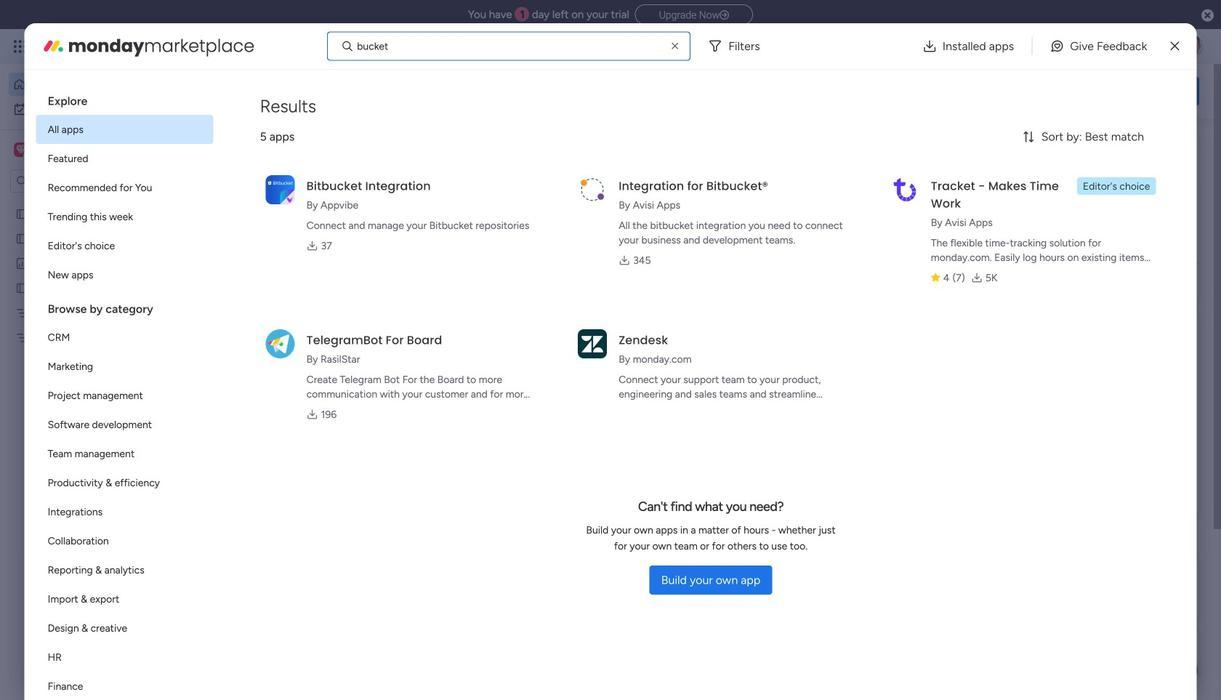 Task type: locate. For each thing, give the bounding box(es) containing it.
dapulse rightstroke image
[[720, 10, 729, 21]]

help image
[[1127, 39, 1141, 54]]

monday marketplace image right select product image
[[42, 35, 65, 58]]

1 vertical spatial public board image
[[15, 281, 29, 295]]

1 heading from the top
[[36, 81, 213, 115]]

public board image
[[15, 232, 29, 246], [15, 281, 29, 295]]

monday marketplace image right invite members icon
[[1059, 39, 1074, 54]]

0 horizontal spatial monday marketplace image
[[42, 35, 65, 58]]

0 vertical spatial heading
[[36, 81, 213, 115]]

list box
[[36, 81, 213, 700], [0, 199, 185, 546]]

option
[[9, 73, 177, 96], [9, 97, 177, 121], [36, 115, 213, 144], [36, 144, 213, 173], [36, 173, 213, 202], [0, 201, 185, 204], [36, 202, 213, 231], [36, 231, 213, 260], [36, 260, 213, 289], [36, 323, 213, 352], [36, 352, 213, 381], [36, 381, 213, 410], [36, 410, 213, 439], [36, 439, 213, 468], [36, 468, 213, 497], [36, 497, 213, 526], [36, 526, 213, 555], [36, 555, 213, 585], [36, 585, 213, 614], [36, 614, 213, 643], [36, 643, 213, 672], [36, 672, 213, 700]]

2 heading from the top
[[36, 289, 213, 323]]

workspace image
[[14, 142, 28, 158]]

dapulse close image
[[1202, 8, 1214, 23]]

1 vertical spatial heading
[[36, 289, 213, 323]]

public board image down public board image
[[15, 232, 29, 246]]

heading
[[36, 81, 213, 115], [36, 289, 213, 323]]

notifications image
[[963, 39, 978, 54]]

workspace selection element
[[14, 141, 121, 160]]

public dashboard image
[[15, 257, 29, 270]]

0 vertical spatial public board image
[[15, 232, 29, 246]]

dapulse x slim image
[[1171, 37, 1180, 55]]

public board image down public dashboard icon
[[15, 281, 29, 295]]

monday marketplace image
[[42, 35, 65, 58], [1059, 39, 1074, 54]]

app logo image
[[266, 175, 295, 204], [578, 175, 607, 204], [890, 175, 920, 204], [266, 329, 295, 358], [578, 329, 607, 358]]

update feed image
[[995, 39, 1010, 54]]

workspace image
[[16, 142, 26, 158]]



Task type: vqa. For each thing, say whether or not it's contained in the screenshot.
Invite members "icon"
yes



Task type: describe. For each thing, give the bounding box(es) containing it.
Search in workspace field
[[31, 173, 121, 189]]

terry turtle image
[[1181, 35, 1204, 58]]

circle o image
[[1003, 240, 1013, 251]]

help center element
[[981, 629, 1200, 687]]

see plans image
[[241, 38, 254, 55]]

select product image
[[13, 39, 28, 54]]

2 image
[[1006, 30, 1019, 46]]

1 horizontal spatial monday marketplace image
[[1059, 39, 1074, 54]]

getting started element
[[981, 559, 1200, 617]]

invite members image
[[1027, 39, 1042, 54]]

check circle image
[[1003, 184, 1013, 195]]

quick search results list box
[[225, 165, 947, 536]]

1 public board image from the top
[[15, 232, 29, 246]]

2 public board image from the top
[[15, 281, 29, 295]]

search everything image
[[1095, 39, 1109, 54]]

public board image
[[15, 207, 29, 221]]

dapulse x slim image
[[1178, 134, 1195, 152]]



